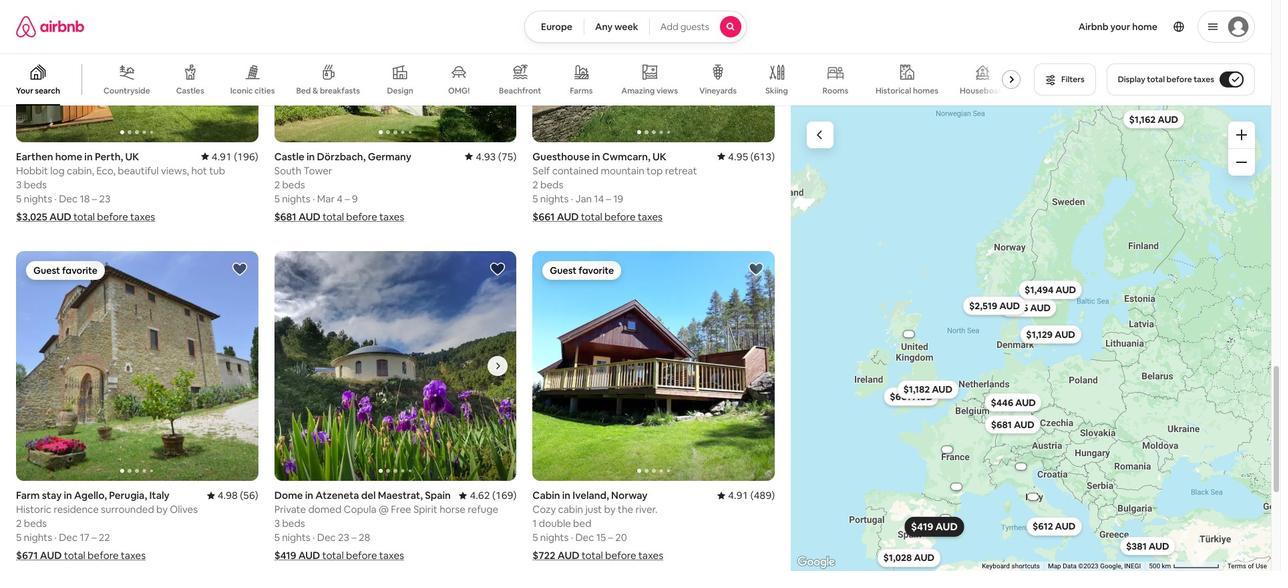 Task type: describe. For each thing, give the bounding box(es) containing it.
historical homes
[[876, 85, 939, 96]]

tower
[[304, 164, 332, 177]]

earthen home in perth, uk hobbit log cabin, eco, beautiful views, hot tub 3 beds 5 nights · dec 18 – 23 $3,025 aud total before taxes
[[16, 150, 225, 223]]

group containing iconic cities
[[0, 53, 1026, 106]]

your
[[1111, 21, 1131, 33]]

taxes inside farm stay in agello, perugia, italy historic residence surrounded by olives 2 beds 5 nights · dec 17 – 22 $671 aud total before taxes
[[121, 549, 146, 562]]

4.91 out of 5 average rating,  489 reviews image
[[718, 489, 775, 502]]

stay
[[42, 489, 62, 502]]

in for castle in dörzbach, germany south tower 2 beds 5 nights · mar 4 – 9 $681 aud total before taxes
[[307, 150, 315, 163]]

$3,025 aud button
[[896, 325, 922, 343]]

germany
[[368, 150, 412, 163]]

horse
[[440, 503, 466, 516]]

before inside castle in dörzbach, germany south tower 2 beds 5 nights · mar 4 – 9 $681 aud total before taxes
[[346, 210, 377, 223]]

18
[[80, 192, 90, 205]]

south
[[274, 164, 302, 177]]

5 inside castle in dörzbach, germany south tower 2 beds 5 nights · mar 4 – 9 $681 aud total before taxes
[[274, 192, 280, 205]]

beds inside the dome in atzeneta del maestrat, spain private domed copula @ free spirit horse refuge 3 beds 5 nights · dec 23 – 28 $419 aud total before taxes
[[282, 517, 305, 530]]

olives
[[170, 503, 198, 516]]

add to wishlist: farm stay in agello, perugia, italy image
[[232, 261, 248, 277]]

cabin in iveland, norway cozy cabin just by the river. 1 double bed 5 nights · dec 15 – 20 $722 aud total before taxes
[[533, 489, 664, 562]]

norway
[[611, 489, 648, 502]]

2 inside farm stay in agello, perugia, italy historic residence surrounded by olives 2 beds 5 nights · dec 17 – 22 $671 aud total before taxes
[[16, 517, 22, 530]]

residence
[[54, 503, 99, 516]]

· inside guesthouse in cwmcarn, uk self contained mountain top retreat 2 beds 5 nights · jan 14 – 19 $661 aud total before taxes
[[571, 192, 573, 205]]

4.93 out of 5 average rating,  75 reviews image
[[465, 150, 517, 163]]

add to wishlist: dome in atzeneta del maestrat, spain image
[[490, 261, 506, 277]]

4.95 out of 5 average rating,  613 reviews image
[[718, 150, 775, 163]]

2 inside guesthouse in cwmcarn, uk self contained mountain top retreat 2 beds 5 nights · jan 14 – 19 $661 aud total before taxes
[[533, 178, 538, 191]]

del
[[361, 489, 376, 502]]

your
[[16, 86, 33, 96]]

any week button
[[584, 11, 650, 43]]

castle in dörzbach, germany south tower 2 beds 5 nights · mar 4 – 9 $681 aud total before taxes
[[274, 150, 412, 223]]

– inside the cabin in iveland, norway cozy cabin just by the river. 1 double bed 5 nights · dec 15 – 20 $722 aud total before taxes
[[608, 531, 613, 544]]

bed
[[573, 517, 592, 530]]

zoom out image
[[1237, 157, 1248, 168]]

dome in atzeneta del maestrat, spain private domed copula @ free spirit horse refuge 3 beds 5 nights · dec 23 – 28 $419 aud total before taxes
[[274, 489, 499, 562]]

4.93
[[476, 150, 496, 163]]

$1,129 aud button
[[1020, 325, 1082, 344]]

home inside profile element
[[1133, 21, 1158, 33]]

$446 aud button
[[985, 393, 1042, 412]]

$1,129 aud
[[1026, 328, 1075, 340]]

500 km
[[1149, 563, 1173, 570]]

inegi
[[1125, 563, 1141, 570]]

castle
[[274, 150, 305, 163]]

taxes inside the cabin in iveland, norway cozy cabin just by the river. 1 double bed 5 nights · dec 15 – 20 $722 aud total before taxes
[[639, 549, 664, 562]]

copula
[[344, 503, 377, 516]]

$1,173 aud
[[938, 447, 957, 452]]

taxes inside the earthen home in perth, uk hobbit log cabin, eco, beautiful views, hot tub 3 beds 5 nights · dec 18 – 23 $3,025 aud total before taxes
[[130, 210, 155, 223]]

shortcuts
[[1012, 563, 1040, 570]]

23 inside the earthen home in perth, uk hobbit log cabin, eco, beautiful views, hot tub 3 beds 5 nights · dec 18 – 23 $3,025 aud total before taxes
[[99, 192, 111, 205]]

google,
[[1101, 563, 1123, 570]]

5 inside guesthouse in cwmcarn, uk self contained mountain top retreat 2 beds 5 nights · jan 14 – 19 $661 aud total before taxes
[[533, 192, 538, 205]]

nights inside the dome in atzeneta del maestrat, spain private domed copula @ free spirit horse refuge 3 beds 5 nights · dec 23 – 28 $419 aud total before taxes
[[282, 531, 311, 544]]

search
[[35, 86, 60, 96]]

$681 aud inside castle in dörzbach, germany south tower 2 beds 5 nights · mar 4 – 9 $681 aud total before taxes
[[274, 210, 321, 223]]

homes
[[913, 85, 939, 96]]

4.91 (196)
[[212, 150, 258, 163]]

total inside farm stay in agello, perugia, italy historic residence surrounded by olives 2 beds 5 nights · dec 17 – 22 $671 aud total before taxes
[[64, 549, 85, 562]]

tub
[[209, 164, 225, 177]]

$661 aud inside $661 aud $708 aud
[[890, 390, 933, 402]]

@
[[379, 503, 389, 516]]

– inside farm stay in agello, perugia, italy historic residence surrounded by olives 2 beds 5 nights · dec 17 – 22 $671 aud total before taxes
[[92, 531, 97, 544]]

· inside farm stay in agello, perugia, italy historic residence surrounded by olives 2 beds 5 nights · dec 17 – 22 $671 aud total before taxes
[[54, 531, 57, 544]]

4
[[337, 192, 343, 205]]

$3,025 aud inside $3,025 aud button
[[898, 332, 919, 336]]

$671 aud inside button
[[1025, 495, 1042, 499]]

mountain
[[601, 164, 645, 177]]

$671 aud inside farm stay in agello, perugia, italy historic residence surrounded by olives 2 beds 5 nights · dec 17 – 22 $671 aud total before taxes
[[16, 549, 62, 562]]

keyboard shortcuts
[[982, 563, 1040, 570]]

add guests button
[[649, 11, 747, 43]]

google image
[[795, 554, 839, 571]]

$1,173 aud button
[[934, 440, 961, 459]]

in for cabin in iveland, norway cozy cabin just by the river. 1 double bed 5 nights · dec 15 – 20 $722 aud total before taxes
[[562, 489, 571, 502]]

contained
[[552, 164, 599, 177]]

4.98 out of 5 average rating,  56 reviews image
[[207, 489, 258, 502]]

nights inside guesthouse in cwmcarn, uk self contained mountain top retreat 2 beds 5 nights · jan 14 – 19 $661 aud total before taxes
[[540, 192, 569, 205]]

cabin
[[533, 489, 560, 502]]

4.98 (56)
[[218, 489, 258, 502]]

filters
[[1062, 74, 1085, 85]]

$708 aud button
[[932, 509, 959, 528]]

by inside the cabin in iveland, norway cozy cabin just by the river. 1 double bed 5 nights · dec 15 – 20 $722 aud total before taxes
[[604, 503, 616, 516]]

· inside the cabin in iveland, norway cozy cabin just by the river. 1 double bed 5 nights · dec 15 – 20 $722 aud total before taxes
[[571, 531, 573, 544]]

the
[[618, 503, 634, 516]]

zoom in image
[[1237, 130, 1248, 140]]

4.91 for 4.91 (489)
[[728, 489, 749, 502]]

italy
[[149, 489, 170, 502]]

of
[[1248, 563, 1255, 570]]

nights inside the earthen home in perth, uk hobbit log cabin, eco, beautiful views, hot tub 3 beds 5 nights · dec 18 – 23 $3,025 aud total before taxes
[[24, 192, 52, 205]]

cities
[[255, 85, 275, 96]]

· inside the dome in atzeneta del maestrat, spain private domed copula @ free spirit horse refuge 3 beds 5 nights · dec 23 – 28 $419 aud total before taxes
[[313, 531, 315, 544]]

beds inside the earthen home in perth, uk hobbit log cabin, eco, beautiful views, hot tub 3 beds 5 nights · dec 18 – 23 $3,025 aud total before taxes
[[24, 178, 47, 191]]

$1,494 aud
[[1025, 284, 1076, 296]]

any
[[595, 21, 613, 33]]

– inside guesthouse in cwmcarn, uk self contained mountain top retreat 2 beds 5 nights · jan 14 – 19 $661 aud total before taxes
[[606, 192, 611, 205]]

dec inside the dome in atzeneta del maestrat, spain private domed copula @ free spirit horse refuge 3 beds 5 nights · dec 23 – 28 $419 aud total before taxes
[[317, 531, 336, 544]]

©2023
[[1079, 563, 1099, 570]]

river.
[[636, 503, 658, 516]]

$1,494 aud $686 aud
[[1006, 284, 1076, 313]]

4.91 out of 5 average rating,  196 reviews image
[[201, 150, 258, 163]]

cabin,
[[67, 164, 94, 177]]

group for cabin in iveland, norway cozy cabin just by the river. 1 double bed 5 nights · dec 15 – 20 $722 aud total before taxes
[[533, 251, 775, 481]]

earthen
[[16, 150, 53, 163]]

4.62 (169)
[[470, 489, 517, 502]]

$681 aud inside button
[[991, 418, 1035, 430]]

28
[[359, 531, 370, 544]]

3 inside the dome in atzeneta del maestrat, spain private domed copula @ free spirit horse refuge 3 beds 5 nights · dec 23 – 28 $419 aud total before taxes
[[274, 517, 280, 530]]

week
[[615, 21, 638, 33]]

$1,182 aud
[[903, 383, 953, 395]]

farm stay in agello, perugia, italy historic residence surrounded by olives 2 beds 5 nights · dec 17 – 22 $671 aud total before taxes
[[16, 489, 198, 562]]

$722 aud
[[533, 549, 580, 562]]

· inside the earthen home in perth, uk hobbit log cabin, eco, beautiful views, hot tub 3 beds 5 nights · dec 18 – 23 $3,025 aud total before taxes
[[54, 192, 57, 205]]

$1,162 aud
[[1129, 113, 1179, 125]]

$1,471 aud button
[[1008, 457, 1035, 476]]

before inside guesthouse in cwmcarn, uk self contained mountain top retreat 2 beds 5 nights · jan 14 – 19 $661 aud total before taxes
[[605, 210, 636, 223]]

$612 aud button
[[1027, 517, 1082, 536]]

taxes inside guesthouse in cwmcarn, uk self contained mountain top retreat 2 beds 5 nights · jan 14 – 19 $661 aud total before taxes
[[638, 210, 663, 223]]

beds inside guesthouse in cwmcarn, uk self contained mountain top retreat 2 beds 5 nights · jan 14 – 19 $661 aud total before taxes
[[541, 178, 564, 191]]

before inside the dome in atzeneta del maestrat, spain private domed copula @ free spirit horse refuge 3 beds 5 nights · dec 23 – 28 $419 aud total before taxes
[[346, 549, 377, 562]]

$3,025 aud inside the earthen home in perth, uk hobbit log cabin, eco, beautiful views, hot tub 3 beds 5 nights · dec 18 – 23 $3,025 aud total before taxes
[[16, 210, 71, 223]]

filters button
[[1034, 63, 1096, 96]]

guests
[[681, 21, 710, 33]]

airbnb your home link
[[1071, 13, 1166, 41]]

km
[[1162, 563, 1172, 570]]

500 km button
[[1145, 562, 1224, 571]]

uk inside guesthouse in cwmcarn, uk self contained mountain top retreat 2 beds 5 nights · jan 14 – 19 $661 aud total before taxes
[[653, 150, 667, 163]]

before up the $1,162 aud button
[[1167, 74, 1193, 85]]

14
[[594, 192, 604, 205]]

hot
[[191, 164, 207, 177]]

in inside the earthen home in perth, uk hobbit log cabin, eco, beautiful views, hot tub 3 beds 5 nights · dec 18 – 23 $3,025 aud total before taxes
[[84, 150, 93, 163]]



Task type: locate. For each thing, give the bounding box(es) containing it.
&
[[313, 86, 318, 96]]

– left 19 at the left of page
[[606, 192, 611, 205]]

in right dome
[[305, 489, 313, 502]]

keyboard shortcuts button
[[982, 562, 1040, 571]]

taxes inside castle in dörzbach, germany south tower 2 beds 5 nights · mar 4 – 9 $681 aud total before taxes
[[380, 210, 404, 223]]

(196)
[[234, 150, 258, 163]]

$612 aud
[[1033, 520, 1076, 532]]

taxes inside the dome in atzeneta del maestrat, spain private domed copula @ free spirit horse refuge 3 beds 5 nights · dec 23 – 28 $419 aud total before taxes
[[379, 549, 404, 562]]

total
[[1148, 74, 1165, 85], [73, 210, 95, 223], [323, 210, 344, 223], [581, 210, 603, 223], [64, 549, 85, 562], [322, 549, 344, 562], [582, 549, 603, 562]]

in inside farm stay in agello, perugia, italy historic residence surrounded by olives 2 beds 5 nights · dec 17 – 22 $671 aud total before taxes
[[64, 489, 72, 502]]

before inside the earthen home in perth, uk hobbit log cabin, eco, beautiful views, hot tub 3 beds 5 nights · dec 18 – 23 $3,025 aud total before taxes
[[97, 210, 128, 223]]

terms of use
[[1228, 563, 1268, 570]]

– inside the dome in atzeneta del maestrat, spain private domed copula @ free spirit horse refuge 3 beds 5 nights · dec 23 – 28 $419 aud total before taxes
[[352, 531, 357, 544]]

total down "15"
[[582, 549, 603, 562]]

dec left 17 at bottom left
[[59, 531, 78, 544]]

4.91 left (489)
[[728, 489, 749, 502]]

airbnb
[[1079, 21, 1109, 33]]

5 down hobbit on the left top of page
[[16, 192, 22, 205]]

· left 17 at bottom left
[[54, 531, 57, 544]]

0 vertical spatial $671 aud
[[1025, 495, 1042, 499]]

bed
[[296, 86, 311, 96]]

nights down "private"
[[282, 531, 311, 544]]

use
[[1256, 563, 1268, 570]]

– left 28
[[352, 531, 357, 544]]

1 horizontal spatial uk
[[653, 150, 667, 163]]

0 horizontal spatial home
[[55, 150, 82, 163]]

0 vertical spatial home
[[1133, 21, 1158, 33]]

1 vertical spatial 4.91
[[728, 489, 749, 502]]

2 uk from the left
[[653, 150, 667, 163]]

17
[[80, 531, 89, 544]]

4.62
[[470, 489, 490, 502]]

before down 19 at the left of page
[[605, 210, 636, 223]]

1 by from the left
[[156, 503, 168, 516]]

4.62 out of 5 average rating,  169 reviews image
[[459, 489, 517, 502]]

uk
[[125, 150, 139, 163], [653, 150, 667, 163]]

by left the
[[604, 503, 616, 516]]

in inside guesthouse in cwmcarn, uk self contained mountain top retreat 2 beds 5 nights · jan 14 – 19 $661 aud total before taxes
[[592, 150, 600, 163]]

1 vertical spatial $3,025 aud
[[898, 332, 919, 336]]

5 down "private"
[[274, 531, 280, 544]]

$1,222 aud button
[[943, 477, 970, 496]]

0 horizontal spatial 4.91
[[212, 150, 232, 163]]

before down eco,
[[97, 210, 128, 223]]

by down italy
[[156, 503, 168, 516]]

$681 aud
[[274, 210, 321, 223], [991, 418, 1035, 430]]

uk up top
[[653, 150, 667, 163]]

guesthouse
[[533, 150, 590, 163]]

– right "15"
[[608, 531, 613, 544]]

0 vertical spatial $419 aud
[[911, 520, 958, 533]]

total down 14 at the top
[[581, 210, 603, 223]]

1 horizontal spatial 4.91
[[728, 489, 749, 502]]

0 horizontal spatial $3,025 aud
[[16, 210, 71, 223]]

5 down south
[[274, 192, 280, 205]]

in up contained
[[592, 150, 600, 163]]

1 horizontal spatial home
[[1133, 21, 1158, 33]]

nights down double at the bottom left
[[540, 531, 569, 544]]

double
[[539, 517, 571, 530]]

· left mar
[[313, 192, 315, 205]]

just
[[586, 503, 602, 516]]

in up 'tower'
[[307, 150, 315, 163]]

1 horizontal spatial $681 aud
[[991, 418, 1035, 430]]

total down 4
[[323, 210, 344, 223]]

1 horizontal spatial 3
[[274, 517, 280, 530]]

0 horizontal spatial $671 aud
[[16, 549, 62, 562]]

$419 aud down "private"
[[274, 549, 320, 562]]

before down 20
[[605, 549, 637, 562]]

1 horizontal spatial $661 aud
[[890, 390, 933, 402]]

$446 aud
[[991, 396, 1036, 408]]

– left 9
[[345, 192, 350, 205]]

$1,028 aud button
[[877, 549, 941, 567]]

3 down hobbit on the left top of page
[[16, 178, 22, 191]]

nights down historic
[[24, 531, 52, 544]]

0 horizontal spatial 2
[[16, 517, 22, 530]]

$671 aud down historic
[[16, 549, 62, 562]]

$671 aud down $1,471 aud at the bottom right
[[1025, 495, 1042, 499]]

farms
[[570, 86, 593, 96]]

– inside the earthen home in perth, uk hobbit log cabin, eco, beautiful views, hot tub 3 beds 5 nights · dec 18 – 23 $3,025 aud total before taxes
[[92, 192, 97, 205]]

beds down historic
[[24, 517, 47, 530]]

3 down "private"
[[274, 517, 280, 530]]

(75)
[[498, 150, 517, 163]]

display total before taxes
[[1118, 74, 1215, 85]]

5 down historic
[[16, 531, 22, 544]]

atzeneta
[[316, 489, 359, 502]]

$1,494 aud button
[[1019, 280, 1082, 299]]

uk inside the earthen home in perth, uk hobbit log cabin, eco, beautiful views, hot tub 3 beds 5 nights · dec 18 – 23 $3,025 aud total before taxes
[[125, 150, 139, 163]]

nights left jan
[[540, 192, 569, 205]]

1 horizontal spatial $671 aud
[[1025, 495, 1042, 499]]

in for guesthouse in cwmcarn, uk self contained mountain top retreat 2 beds 5 nights · jan 14 – 19 $661 aud total before taxes
[[592, 150, 600, 163]]

dec inside farm stay in agello, perugia, italy historic residence surrounded by olives 2 beds 5 nights · dec 17 – 22 $671 aud total before taxes
[[59, 531, 78, 544]]

$2,519 aud
[[969, 300, 1020, 312]]

5 inside farm stay in agello, perugia, italy historic residence surrounded by olives 2 beds 5 nights · dec 17 – 22 $671 aud total before taxes
[[16, 531, 22, 544]]

4.93 (75)
[[476, 150, 517, 163]]

total inside the cabin in iveland, norway cozy cabin just by the river. 1 double bed 5 nights · dec 15 – 20 $722 aud total before taxes
[[582, 549, 603, 562]]

before inside farm stay in agello, perugia, italy historic residence surrounded by olives 2 beds 5 nights · dec 17 – 22 $671 aud total before taxes
[[88, 549, 119, 562]]

2 down self on the top of the page
[[533, 178, 538, 191]]

$3,025 aud down hobbit on the left top of page
[[16, 210, 71, 223]]

in inside castle in dörzbach, germany south tower 2 beds 5 nights · mar 4 – 9 $681 aud total before taxes
[[307, 150, 315, 163]]

4.91 for 4.91 (196)
[[212, 150, 232, 163]]

· inside castle in dörzbach, germany south tower 2 beds 5 nights · mar 4 – 9 $681 aud total before taxes
[[313, 192, 315, 205]]

home right your at the top right of the page
[[1133, 21, 1158, 33]]

$661 aud down jan
[[533, 210, 579, 223]]

beds down south
[[282, 178, 305, 191]]

1 vertical spatial 3
[[274, 517, 280, 530]]

0 vertical spatial 3
[[16, 178, 22, 191]]

europe
[[541, 21, 573, 33]]

iconic
[[230, 85, 253, 96]]

$661 aud $708 aud
[[890, 390, 954, 520]]

beds inside castle in dörzbach, germany south tower 2 beds 5 nights · mar 4 – 9 $681 aud total before taxes
[[282, 178, 305, 191]]

nights inside castle in dörzbach, germany south tower 2 beds 5 nights · mar 4 – 9 $681 aud total before taxes
[[282, 192, 311, 205]]

$661 aud
[[533, 210, 579, 223], [890, 390, 933, 402]]

22
[[99, 531, 110, 544]]

(169)
[[492, 489, 517, 502]]

beds down "private"
[[282, 517, 305, 530]]

home up log
[[55, 150, 82, 163]]

castles
[[176, 86, 204, 96]]

uk up beautiful
[[125, 150, 139, 163]]

map data ©2023 google, inegi
[[1048, 563, 1141, 570]]

$681 aud button
[[985, 415, 1041, 434]]

historical
[[876, 85, 912, 96]]

omg!
[[448, 86, 470, 96]]

total inside the earthen home in perth, uk hobbit log cabin, eco, beautiful views, hot tub 3 beds 5 nights · dec 18 – 23 $3,025 aud total before taxes
[[73, 210, 95, 223]]

your search
[[16, 86, 60, 96]]

total inside guesthouse in cwmcarn, uk self contained mountain top retreat 2 beds 5 nights · jan 14 – 19 $661 aud total before taxes
[[581, 210, 603, 223]]

0 vertical spatial $681 aud
[[274, 210, 321, 223]]

$708 aud
[[937, 516, 954, 520]]

nights inside farm stay in agello, perugia, italy historic residence surrounded by olives 2 beds 5 nights · dec 17 – 22 $671 aud total before taxes
[[24, 531, 52, 544]]

5 inside the earthen home in perth, uk hobbit log cabin, eco, beautiful views, hot tub 3 beds 5 nights · dec 18 – 23 $3,025 aud total before taxes
[[16, 192, 22, 205]]

in right stay
[[64, 489, 72, 502]]

$419 aud up $1,028 aud button
[[911, 520, 958, 533]]

0 vertical spatial 4.91
[[212, 150, 232, 163]]

· down bed
[[571, 531, 573, 544]]

2 inside castle in dörzbach, germany south tower 2 beds 5 nights · mar 4 – 9 $681 aud total before taxes
[[274, 178, 280, 191]]

0 horizontal spatial $661 aud
[[533, 210, 579, 223]]

total down domed
[[322, 549, 344, 562]]

1 vertical spatial home
[[55, 150, 82, 163]]

·
[[54, 192, 57, 205], [313, 192, 315, 205], [571, 192, 573, 205], [54, 531, 57, 544], [313, 531, 315, 544], [571, 531, 573, 544]]

$681 aud down $446 aud button
[[991, 418, 1035, 430]]

$3,025 aud up the $1,182 aud button
[[898, 332, 919, 336]]

group
[[0, 53, 1026, 106], [16, 251, 258, 481], [274, 251, 517, 481], [533, 251, 775, 481]]

views
[[657, 85, 678, 96]]

– right the 18 on the top of page
[[92, 192, 97, 205]]

0 horizontal spatial by
[[156, 503, 168, 516]]

1 horizontal spatial $419 aud
[[911, 520, 958, 533]]

5 down self on the top of the page
[[533, 192, 538, 205]]

2 down south
[[274, 178, 280, 191]]

nights inside the cabin in iveland, norway cozy cabin just by the river. 1 double bed 5 nights · dec 15 – 20 $722 aud total before taxes
[[540, 531, 569, 544]]

1 vertical spatial $681 aud
[[991, 418, 1035, 430]]

4.98
[[218, 489, 238, 502]]

none search field containing europe
[[525, 11, 747, 43]]

add to wishlist: cabin in iveland, norway image
[[748, 261, 764, 277]]

$661 aud button
[[884, 387, 939, 406]]

total down 17 at bottom left
[[64, 549, 85, 562]]

$661 aud down $3,025 aud button
[[890, 390, 933, 402]]

before down 9
[[346, 210, 377, 223]]

before inside the cabin in iveland, norway cozy cabin just by the river. 1 double bed 5 nights · dec 15 – 20 $722 aud total before taxes
[[605, 549, 637, 562]]

1 vertical spatial $661 aud
[[890, 390, 933, 402]]

bed & breakfasts
[[296, 86, 360, 96]]

$661 aud inside guesthouse in cwmcarn, uk self contained mountain top retreat 2 beds 5 nights · jan 14 – 19 $661 aud total before taxes
[[533, 210, 579, 223]]

amazing views
[[622, 85, 678, 96]]

– right 17 at bottom left
[[92, 531, 97, 544]]

– inside castle in dörzbach, germany south tower 2 beds 5 nights · mar 4 – 9 $681 aud total before taxes
[[345, 192, 350, 205]]

· down domed
[[313, 531, 315, 544]]

beds inside farm stay in agello, perugia, italy historic residence surrounded by olives 2 beds 5 nights · dec 17 – 22 $671 aud total before taxes
[[24, 517, 47, 530]]

before
[[1167, 74, 1193, 85], [97, 210, 128, 223], [346, 210, 377, 223], [605, 210, 636, 223], [88, 549, 119, 562], [346, 549, 377, 562], [605, 549, 637, 562]]

5 inside the cabin in iveland, norway cozy cabin just by the river. 1 double bed 5 nights · dec 15 – 20 $722 aud total before taxes
[[533, 531, 538, 544]]

in inside the dome in atzeneta del maestrat, spain private domed copula @ free spirit horse refuge 3 beds 5 nights · dec 23 – 28 $419 aud total before taxes
[[305, 489, 313, 502]]

$419 aud inside $419 aud button
[[911, 520, 958, 533]]

1 vertical spatial 23
[[338, 531, 349, 544]]

dec left the 18 on the top of page
[[59, 192, 78, 205]]

5 inside the dome in atzeneta del maestrat, spain private domed copula @ free spirit horse refuge 3 beds 5 nights · dec 23 – 28 $419 aud total before taxes
[[274, 531, 280, 544]]

airbnb your home
[[1079, 21, 1158, 33]]

retreat
[[665, 164, 697, 177]]

domed
[[308, 503, 342, 516]]

in inside the cabin in iveland, norway cozy cabin just by the river. 1 double bed 5 nights · dec 15 – 20 $722 aud total before taxes
[[562, 489, 571, 502]]

None search field
[[525, 11, 747, 43]]

profile element
[[763, 0, 1256, 53]]

0 horizontal spatial 23
[[99, 192, 111, 205]]

1
[[533, 517, 537, 530]]

add
[[661, 21, 679, 33]]

any week
[[595, 21, 638, 33]]

map
[[1048, 563, 1062, 570]]

nights down south
[[282, 192, 311, 205]]

1 horizontal spatial $3,025 aud
[[898, 332, 919, 336]]

dörzbach,
[[317, 150, 366, 163]]

23 inside the dome in atzeneta del maestrat, spain private domed copula @ free spirit horse refuge 3 beds 5 nights · dec 23 – 28 $419 aud total before taxes
[[338, 531, 349, 544]]

group for dome in atzeneta del maestrat, spain private domed copula @ free spirit horse refuge 3 beds 5 nights · dec 23 – 28 $419 aud total before taxes
[[274, 251, 517, 481]]

historic
[[16, 503, 51, 516]]

dec down domed
[[317, 531, 336, 544]]

0 vertical spatial 23
[[99, 192, 111, 205]]

total inside castle in dörzbach, germany south tower 2 beds 5 nights · mar 4 – 9 $681 aud total before taxes
[[323, 210, 344, 223]]

before down 28
[[346, 549, 377, 562]]

beachfront
[[499, 86, 541, 96]]

0 horizontal spatial $681 aud
[[274, 210, 321, 223]]

dec inside the earthen home in perth, uk hobbit log cabin, eco, beautiful views, hot tub 3 beds 5 nights · dec 18 – 23 $3,025 aud total before taxes
[[59, 192, 78, 205]]

5 down the "1"
[[533, 531, 538, 544]]

nights down hobbit on the left top of page
[[24, 192, 52, 205]]

cwmcarn,
[[602, 150, 651, 163]]

· down log
[[54, 192, 57, 205]]

23 right the 18 on the top of page
[[99, 192, 111, 205]]

google map
showing 20 stays. region
[[791, 106, 1272, 571]]

in up cabin,
[[84, 150, 93, 163]]

1 horizontal spatial 23
[[338, 531, 349, 544]]

4.91 up tub
[[212, 150, 232, 163]]

perugia,
[[109, 489, 147, 502]]

2 by from the left
[[604, 503, 616, 516]]

dec down bed
[[576, 531, 594, 544]]

0 horizontal spatial $419 aud
[[274, 549, 320, 562]]

total down the 18 on the top of page
[[73, 210, 95, 223]]

$686 aud
[[1006, 301, 1051, 313]]

total inside the dome in atzeneta del maestrat, spain private domed copula @ free spirit horse refuge 3 beds 5 nights · dec 23 – 28 $419 aud total before taxes
[[322, 549, 344, 562]]

total right display
[[1148, 74, 1165, 85]]

in for dome in atzeneta del maestrat, spain private domed copula @ free spirit horse refuge 3 beds 5 nights · dec 23 – 28 $419 aud total before taxes
[[305, 489, 313, 502]]

amazing
[[622, 85, 655, 96]]

nights
[[24, 192, 52, 205], [282, 192, 311, 205], [540, 192, 569, 205], [24, 531, 52, 544], [282, 531, 311, 544], [540, 531, 569, 544]]

$419 aud inside the dome in atzeneta del maestrat, spain private domed copula @ free spirit horse refuge 3 beds 5 nights · dec 23 – 28 $419 aud total before taxes
[[274, 549, 320, 562]]

by inside farm stay in agello, perugia, italy historic residence surrounded by olives 2 beds 5 nights · dec 17 – 22 $671 aud total before taxes
[[156, 503, 168, 516]]

houseboats
[[960, 85, 1006, 96]]

1 horizontal spatial 2
[[274, 178, 280, 191]]

3
[[16, 178, 22, 191], [274, 517, 280, 530]]

2 horizontal spatial 2
[[533, 178, 538, 191]]

skiing
[[766, 86, 788, 96]]

$681 aud down mar
[[274, 210, 321, 223]]

dec
[[59, 192, 78, 205], [59, 531, 78, 544], [317, 531, 336, 544], [576, 531, 594, 544]]

countryside
[[104, 86, 150, 96]]

5
[[16, 192, 22, 205], [274, 192, 280, 205], [533, 192, 538, 205], [16, 531, 22, 544], [274, 531, 280, 544], [533, 531, 538, 544]]

before down 22
[[88, 549, 119, 562]]

dec inside the cabin in iveland, norway cozy cabin just by the river. 1 double bed 5 nights · dec 15 – 20 $722 aud total before taxes
[[576, 531, 594, 544]]

1 uk from the left
[[125, 150, 139, 163]]

0 vertical spatial $3,025 aud
[[16, 210, 71, 223]]

2 down historic
[[16, 517, 22, 530]]

23 left 28
[[338, 531, 349, 544]]

$1,222 aud
[[946, 485, 967, 489]]

beds down hobbit on the left top of page
[[24, 178, 47, 191]]

$1,182 aud button
[[897, 380, 959, 399]]

group for farm stay in agello, perugia, italy historic residence surrounded by olives 2 beds 5 nights · dec 17 – 22 $671 aud total before taxes
[[16, 251, 258, 481]]

3 inside the earthen home in perth, uk hobbit log cabin, eco, beautiful views, hot tub 3 beds 5 nights · dec 18 – 23 $3,025 aud total before taxes
[[16, 178, 22, 191]]

4.95
[[728, 150, 749, 163]]

0 horizontal spatial uk
[[125, 150, 139, 163]]

europe button
[[525, 11, 585, 43]]

1 horizontal spatial by
[[604, 503, 616, 516]]

cozy
[[533, 503, 556, 516]]

$671 aud button
[[1020, 487, 1047, 506]]

0 horizontal spatial 3
[[16, 178, 22, 191]]

iveland,
[[573, 489, 609, 502]]

beds down self on the top of the page
[[541, 178, 564, 191]]

1 vertical spatial $671 aud
[[16, 549, 62, 562]]

4.91 (489)
[[728, 489, 775, 502]]

$1,028 aud
[[883, 552, 935, 564]]

home inside the earthen home in perth, uk hobbit log cabin, eco, beautiful views, hot tub 3 beds 5 nights · dec 18 – 23 $3,025 aud total before taxes
[[55, 150, 82, 163]]

0 vertical spatial $661 aud
[[533, 210, 579, 223]]

in up cabin
[[562, 489, 571, 502]]

· left jan
[[571, 192, 573, 205]]

1 vertical spatial $419 aud
[[274, 549, 320, 562]]

$419 aud button
[[905, 517, 964, 537]]



Task type: vqa. For each thing, say whether or not it's contained in the screenshot.
A-
no



